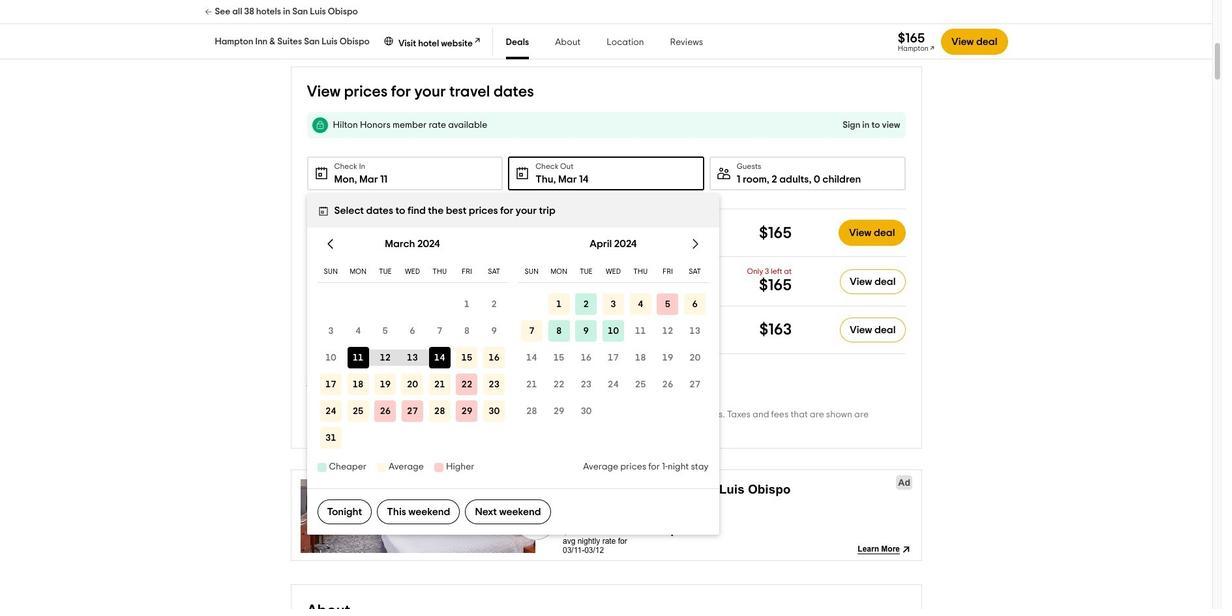Task type: locate. For each thing, give the bounding box(es) containing it.
row group for 1st grid from the left
[[317, 291, 508, 452]]

row group for first grid from right
[[518, 291, 709, 425]]

advertisement region
[[291, 470, 922, 564]]

1 row group from the left
[[317, 291, 508, 452]]

row
[[317, 261, 508, 283], [518, 261, 709, 283], [317, 291, 508, 318], [518, 291, 709, 318], [317, 318, 508, 345], [518, 318, 709, 345], [317, 345, 508, 371], [518, 345, 709, 371], [317, 371, 508, 398], [518, 371, 709, 398], [317, 398, 508, 425], [518, 398, 709, 425]]

2 grid from the left
[[518, 228, 709, 452]]

grid
[[317, 228, 508, 452], [518, 228, 709, 452]]

next month image
[[688, 236, 703, 252]]

row group
[[317, 291, 508, 452], [518, 291, 709, 425]]

1 horizontal spatial row group
[[518, 291, 709, 425]]

2 row group from the left
[[518, 291, 709, 425]]

previous month image
[[323, 236, 338, 252]]

0 horizontal spatial grid
[[317, 228, 508, 452]]

1 horizontal spatial grid
[[518, 228, 709, 452]]

0 horizontal spatial row group
[[317, 291, 508, 452]]



Task type: describe. For each thing, give the bounding box(es) containing it.
1 grid from the left
[[317, 228, 508, 452]]



Task type: vqa. For each thing, say whether or not it's contained in the screenshot.
bottom FlyScore
no



